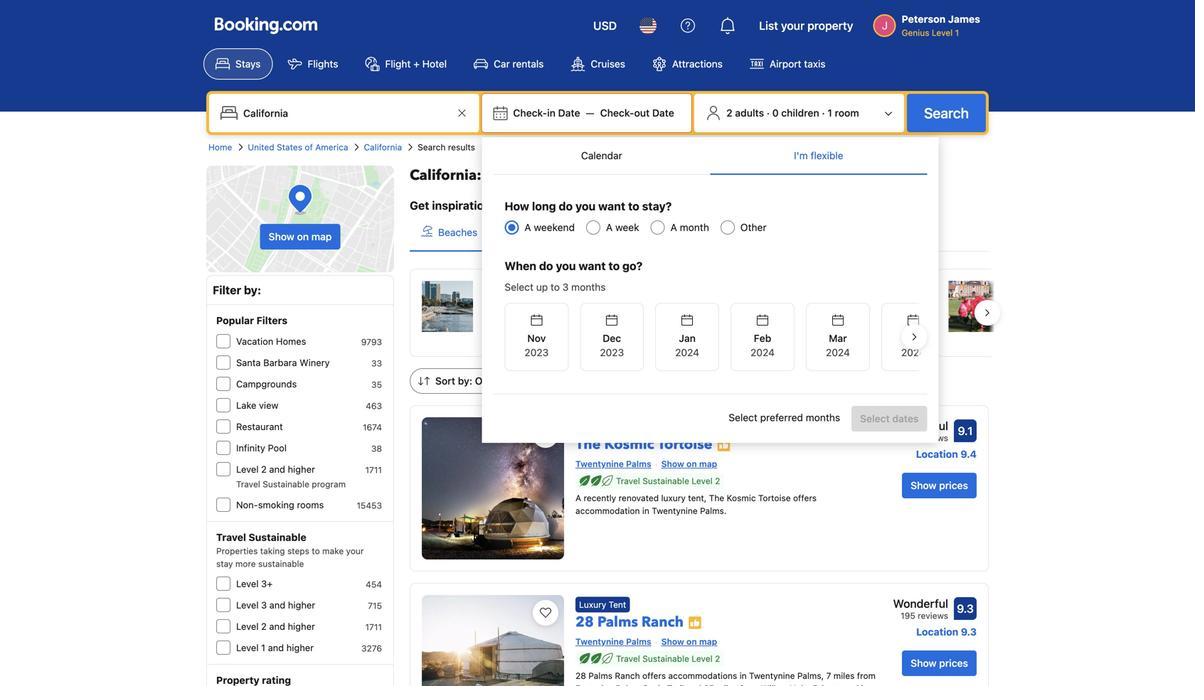 Task type: vqa. For each thing, say whether or not it's contained in the screenshot.


Task type: describe. For each thing, give the bounding box(es) containing it.
beaches inside "relax in nature • beaches • family- friendly"
[[823, 299, 862, 311]]

reviews for 28 palms ranch
[[918, 611, 948, 621]]

family- inside san diego beaches • family-friendly • boating
[[534, 299, 567, 311]]

united
[[248, 142, 274, 152]]

1 vertical spatial want
[[579, 259, 606, 273]]

a for a weekend
[[525, 222, 531, 233]]

go?
[[622, 259, 643, 273]]

tab list containing calendar
[[493, 137, 927, 176]]

palms up fortynine
[[589, 671, 613, 681]]

a weekend
[[525, 222, 575, 233]]

81
[[745, 334, 755, 344]]

make
[[322, 546, 344, 556]]

vacation
[[236, 336, 273, 347]]

family- inside "relax in nature • beaches • family- friendly"
[[872, 299, 906, 311]]

long
[[532, 200, 556, 213]]

1 vertical spatial miles
[[717, 684, 738, 686]]

show inside button
[[269, 231, 294, 243]]

show prices for 28 palms ranch
[[911, 658, 968, 669]]

to right up
[[551, 281, 560, 293]]

jan
[[679, 333, 696, 344]]

cruises link
[[559, 48, 637, 80]]

i'm flexible
[[794, 150, 843, 161]]

car rentals link
[[462, 48, 556, 80]]

wonderful element for the kosmic tortoise
[[893, 418, 948, 435]]

travel sustainable level 2 for the kosmic tortoise
[[616, 476, 720, 486]]

filter
[[213, 283, 241, 297]]

location for 28 palms ranch
[[916, 626, 958, 638]]

0 vertical spatial properties
[[539, 166, 611, 185]]

i'm flexible button
[[710, 137, 927, 174]]

apr
[[905, 333, 922, 344]]

2 down infinity pool
[[261, 464, 267, 475]]

luxury
[[579, 600, 606, 610]]

when do you want to go?
[[505, 259, 643, 273]]

wonderful element for 28 palms ranch
[[893, 595, 948, 613]]

1 inside button
[[828, 107, 832, 119]]

0 vertical spatial you
[[575, 200, 596, 213]]

the inside "a recently renovated luxury tent, the kosmic tortoise offers accommodation in twentynine palms."
[[709, 493, 724, 503]]

select dates button
[[852, 406, 927, 432]]

for
[[493, 199, 509, 212]]

get
[[410, 199, 429, 212]]

relax in nature
[[517, 227, 585, 238]]

hotel
[[422, 58, 447, 70]]

san diego region
[[398, 263, 1191, 363]]

0 vertical spatial want
[[598, 200, 625, 213]]

to up week on the top right of the page
[[628, 200, 639, 213]]

united states of america link
[[248, 141, 348, 154]]

twentynine up recently
[[576, 459, 624, 469]]

twentynine palms for the kosmic tortoise
[[576, 459, 651, 469]]

1 horizontal spatial this property is part of our preferred partner program. it's committed to providing excellent service and good value. it'll pay us a higher commission if you make a booking. image
[[717, 438, 731, 453]]

taking
[[260, 546, 285, 556]]

by: for sort
[[458, 375, 472, 387]]

2 up palms.
[[715, 476, 720, 486]]

show on map for the kosmic tortoise
[[661, 459, 717, 469]]

the inside the kosmic tortoise 'link'
[[576, 435, 601, 455]]

reviews for the kosmic tortoise
[[918, 433, 948, 443]]

1 horizontal spatial this property is part of our preferred partner program. it's committed to providing excellent service and good value. it'll pay us a higher commission if you make a booking. image
[[717, 438, 731, 453]]

level inside peterson james genius level 1
[[932, 28, 953, 38]]

92
[[905, 433, 915, 443]]

check-in date button
[[507, 100, 586, 126]]

2 1711 from the top
[[365, 622, 382, 632]]

wonderful 195 reviews
[[893, 597, 948, 621]]

a for a week
[[606, 222, 613, 233]]

select for select up to 3 months
[[505, 281, 534, 293]]

calendar button
[[493, 137, 710, 174]]

9.4
[[961, 449, 977, 460]]

states
[[277, 142, 302, 152]]

show prices for the kosmic tortoise
[[911, 480, 968, 492]]

on for 28 palms ranch
[[686, 637, 697, 647]]

diego
[[508, 283, 540, 296]]

wonderful for 28 palms ranch
[[893, 597, 948, 611]]

mar 2024
[[826, 333, 850, 359]]

1 vertical spatial from
[[740, 684, 759, 686]]

0 horizontal spatial 1
[[261, 643, 265, 653]]

attractions link
[[640, 48, 735, 80]]

2 adults · 0 children · 1 room
[[726, 107, 859, 119]]

america
[[315, 142, 348, 152]]

level up accommodations
[[692, 654, 713, 664]]

0 horizontal spatial 3
[[261, 600, 267, 611]]

map inside 'show on map' button
[[311, 231, 332, 243]]

9.3 inside scored 9.3 element
[[957, 602, 974, 616]]

properties for 1403 properties
[[507, 319, 548, 329]]

friendly inside "relax in nature • beaches • family- friendly"
[[745, 313, 780, 325]]

twentynine down 'luxury'
[[576, 637, 624, 647]]

25
[[704, 684, 714, 686]]

2023 for dec
[[600, 347, 624, 359]]

33
[[371, 359, 382, 368]]

san diego image
[[422, 281, 473, 332]]

ranch inside luxury tent 28 palms ranch
[[642, 613, 684, 632]]

search button
[[907, 94, 986, 132]]

2024 for mar
[[826, 347, 850, 359]]

kosmic inside 'link'
[[604, 435, 654, 455]]

show prices button for 28 palms ranch
[[902, 651, 977, 677]]

location for the kosmic tortoise
[[916, 449, 958, 460]]

romantic
[[625, 227, 668, 238]]

filter by:
[[213, 283, 261, 297]]

on inside button
[[297, 231, 309, 243]]

level left the 3+
[[236, 579, 259, 589]]

1 level 2 and higher from the top
[[236, 464, 315, 475]]

in inside 28 palms ranch offers accommodations in twentynine palms, 7 miles from fortynine palms oasis trail and 25 miles from willow hole. private parkin
[[740, 671, 747, 681]]

and inside 28 palms ranch offers accommodations in twentynine palms, 7 miles from fortynine palms oasis trail and 25 miles from willow hole. private parkin
[[686, 684, 701, 686]]

airport
[[770, 58, 801, 70]]

2 • from the left
[[605, 299, 609, 311]]

your inside travel sustainable properties taking steps to make your stay more sustainable
[[346, 546, 364, 556]]

2024 for feb
[[751, 347, 775, 359]]

search results
[[418, 142, 475, 152]]

81 properties
[[745, 334, 798, 344]]

on for the kosmic tortoise
[[686, 459, 697, 469]]

genius
[[902, 28, 929, 38]]

in for check-in date — check-out date
[[547, 107, 556, 119]]

0 horizontal spatial months
[[571, 281, 606, 293]]

select up to 3 months
[[505, 281, 606, 293]]

1 • from the left
[[526, 299, 531, 311]]

travel inside travel sustainable properties taking steps to make your stay more sustainable
[[216, 532, 246, 544]]

romantic button
[[596, 214, 679, 251]]

list
[[759, 19, 778, 32]]

1 check- from the left
[[513, 107, 547, 119]]

flight
[[385, 58, 411, 70]]

in inside "a recently renovated luxury tent, the kosmic tortoise offers accommodation in twentynine palms."
[[642, 506, 649, 516]]

our
[[475, 375, 492, 387]]

peterson
[[902, 13, 946, 25]]

palms,
[[797, 671, 824, 681]]

room
[[835, 107, 859, 119]]

airport taxis
[[770, 58, 826, 70]]

2 adults · 0 children · 1 room button
[[700, 100, 899, 127]]

home link
[[208, 141, 232, 154]]

a week
[[606, 222, 639, 233]]

travel sustainable level 2 for 28 palms ranch
[[616, 654, 720, 664]]

9.1
[[958, 424, 973, 438]]

homes
[[276, 336, 306, 347]]

1 vertical spatial do
[[539, 259, 553, 273]]

35
[[371, 380, 382, 390]]

in for relax in nature • beaches • family- friendly
[[773, 299, 781, 311]]

list your property
[[759, 19, 853, 32]]

map for the kosmic tortoise
[[699, 459, 717, 469]]

palms left oasis
[[616, 684, 640, 686]]

2 check- from the left
[[600, 107, 634, 119]]

select preferred months
[[729, 412, 840, 424]]

travel down luxury tent 28 palms ranch at the bottom of the page
[[616, 654, 640, 664]]

1 horizontal spatial do
[[559, 200, 573, 213]]

7
[[826, 671, 831, 681]]

lake
[[236, 400, 256, 411]]

popular filters
[[216, 315, 287, 327]]

steps
[[287, 546, 309, 556]]

to inside travel sustainable properties taking steps to make your stay more sustainable
[[312, 546, 320, 556]]

willow
[[761, 684, 787, 686]]

dec
[[603, 333, 621, 344]]

prices for 28 palms ranch
[[939, 658, 968, 669]]

1 vertical spatial months
[[806, 412, 840, 424]]

hole.
[[790, 684, 811, 686]]

a recently renovated luxury tent, the kosmic tortoise offers accommodation in twentynine palms.
[[576, 493, 817, 516]]

level up level 1 and higher
[[236, 621, 259, 632]]

463
[[366, 401, 382, 411]]

level 1 and higher
[[236, 643, 314, 653]]

a for a month
[[671, 222, 677, 233]]

peterson james genius level 1
[[902, 13, 980, 38]]

properties
[[216, 546, 258, 556]]

dec 2023
[[600, 333, 624, 359]]

3276
[[361, 644, 382, 654]]

relax for relax in nature
[[517, 227, 542, 238]]

1 horizontal spatial miles
[[834, 671, 855, 681]]

great outdoors
[[708, 227, 777, 238]]

your inside list your property link
[[781, 19, 805, 32]]

sort
[[435, 375, 455, 387]]

28 inside luxury tent 28 palms ranch
[[576, 613, 594, 632]]

beaches inside button
[[438, 227, 478, 238]]

up
[[536, 281, 548, 293]]

1674
[[363, 423, 382, 433]]

2 up level 1 and higher
[[261, 621, 267, 632]]

palms down luxury tent 28 palms ranch at the bottom of the page
[[626, 637, 651, 647]]

mar
[[829, 333, 847, 344]]

united states of america
[[248, 142, 348, 152]]

2 level 2 and higher from the top
[[236, 621, 315, 632]]

sustainable up the luxury at the right bottom of page
[[643, 476, 689, 486]]



Task type: locate. For each thing, give the bounding box(es) containing it.
0 vertical spatial level 2 and higher
[[236, 464, 315, 475]]

offers inside 28 palms ranch offers accommodations in twentynine palms, 7 miles from fortynine palms oasis trail and 25 miles from willow hole. private parkin
[[642, 671, 666, 681]]

in for relax in nature
[[545, 227, 553, 238]]

region
[[493, 297, 945, 377]]

in down 'renovated'
[[642, 506, 649, 516]]

ranch down luxury tent 28 palms ranch at the bottom of the page
[[615, 671, 640, 681]]

1 left room
[[828, 107, 832, 119]]

relax inside button
[[517, 227, 542, 238]]

search results updated. california: 20,933 properties found. element
[[410, 166, 989, 186]]

1 horizontal spatial tortoise
[[758, 493, 791, 503]]

search for search
[[924, 105, 969, 121]]

property
[[808, 19, 853, 32]]

kosmic up 'renovated'
[[604, 435, 654, 455]]

0 horizontal spatial friendly
[[567, 299, 602, 311]]

1 horizontal spatial relax
[[745, 299, 770, 311]]

a down how
[[525, 222, 531, 233]]

prices for the kosmic tortoise
[[939, 480, 968, 492]]

0 vertical spatial relax
[[517, 227, 542, 238]]

tortoise inside "a recently renovated luxury tent, the kosmic tortoise offers accommodation in twentynine palms."
[[758, 493, 791, 503]]

search for search results
[[418, 142, 446, 152]]

how
[[505, 200, 529, 213]]

1 horizontal spatial nature
[[783, 299, 813, 311]]

3 down when do you want to go? on the top of the page
[[562, 281, 569, 293]]

1 horizontal spatial offers
[[793, 493, 817, 503]]

0 vertical spatial prices
[[939, 480, 968, 492]]

want
[[598, 200, 625, 213], [579, 259, 606, 273]]

relax inside "relax in nature • beaches • family- friendly"
[[745, 299, 770, 311]]

0 vertical spatial show prices
[[911, 480, 968, 492]]

location 9.3
[[916, 626, 977, 638]]

0 vertical spatial show on map
[[269, 231, 332, 243]]

0 vertical spatial offers
[[793, 493, 817, 503]]

rooms
[[297, 500, 324, 510]]

1711 down 38
[[365, 465, 382, 475]]

date right out
[[652, 107, 674, 119]]

1 vertical spatial friendly
[[745, 313, 780, 325]]

main content containing california: 20,933 properties found
[[398, 166, 1191, 686]]

palms down tent
[[597, 613, 638, 632]]

1 vertical spatial show prices
[[911, 658, 968, 669]]

in
[[547, 107, 556, 119], [545, 227, 553, 238], [773, 299, 781, 311], [642, 506, 649, 516], [740, 671, 747, 681]]

1 prices from the top
[[939, 480, 968, 492]]

map
[[311, 231, 332, 243], [699, 459, 717, 469], [699, 637, 717, 647]]

2 2023 from the left
[[600, 347, 624, 359]]

0 vertical spatial 1
[[955, 28, 959, 38]]

this property is part of our preferred partner program. it's committed to providing excellent service and good value. it'll pay us a higher commission if you make a booking. image up "a recently renovated luxury tent, the kosmic tortoise offers accommodation in twentynine palms."
[[717, 438, 731, 453]]

properties up trip
[[539, 166, 611, 185]]

travel up non- on the bottom left
[[236, 479, 260, 489]]

twentynine palms down luxury tent 28 palms ranch at the bottom of the page
[[576, 637, 651, 647]]

trail
[[667, 684, 684, 686]]

1 vertical spatial show prices button
[[902, 651, 977, 677]]

the kosmic tortoise link
[[576, 418, 876, 455]]

1 horizontal spatial 2023
[[600, 347, 624, 359]]

3 2024 from the left
[[826, 347, 850, 359]]

san diego beaches • family-friendly • boating
[[484, 283, 647, 311]]

car
[[494, 58, 510, 70]]

2 prices from the top
[[939, 658, 968, 669]]

1 vertical spatial level 2 and higher
[[236, 621, 315, 632]]

· left the 0
[[767, 107, 770, 119]]

1 twentynine palms from the top
[[576, 459, 651, 469]]

0 vertical spatial twentynine palms
[[576, 459, 651, 469]]

in down long
[[545, 227, 553, 238]]

filters
[[257, 315, 287, 327]]

0 horizontal spatial date
[[558, 107, 580, 119]]

wonderful up 92
[[893, 419, 948, 433]]

sustainable
[[643, 476, 689, 486], [263, 479, 309, 489], [249, 532, 306, 544], [643, 654, 689, 664]]

2024 down feb
[[751, 347, 775, 359]]

select
[[505, 281, 534, 293], [729, 412, 758, 424], [860, 413, 890, 425]]

you right next
[[575, 200, 596, 213]]

2 wonderful element from the top
[[893, 595, 948, 613]]

outdoors
[[736, 227, 777, 238]]

relax for relax in nature • beaches • family- friendly
[[745, 299, 770, 311]]

4 2024 from the left
[[901, 347, 925, 359]]

2 up 28 palms ranch offers accommodations in twentynine palms, 7 miles from fortynine palms oasis trail and 25 miles from willow hole. private parkin
[[715, 654, 720, 664]]

to
[[628, 200, 639, 213], [608, 259, 620, 273], [551, 281, 560, 293], [312, 546, 320, 556]]

1 vertical spatial 9.3
[[961, 626, 977, 638]]

in inside "relax in nature • beaches • family- friendly"
[[773, 299, 781, 311]]

9.3 up location 9.3
[[957, 602, 974, 616]]

1 vertical spatial reviews
[[918, 611, 948, 621]]

1 vertical spatial kosmic
[[727, 493, 756, 503]]

0 vertical spatial wonderful element
[[893, 418, 948, 435]]

this property is part of our preferred partner program. it's committed to providing excellent service and good value. it'll pay us a higher commission if you make a booking. image up accommodations
[[688, 616, 702, 630]]

reviews up location 9.3
[[918, 611, 948, 621]]

1 show prices from the top
[[911, 480, 968, 492]]

1403
[[484, 319, 505, 329]]

your account menu peterson james genius level 1 element
[[873, 6, 986, 39]]

weekend
[[534, 222, 575, 233]]

show prices button for the kosmic tortoise
[[902, 473, 977, 499]]

kosmic inside "a recently renovated luxury tent, the kosmic tortoise offers accommodation in twentynine palms."
[[727, 493, 756, 503]]

show on map inside button
[[269, 231, 332, 243]]

1 vertical spatial twentynine palms
[[576, 637, 651, 647]]

level down the level 3+ at the left bottom of page
[[236, 600, 259, 611]]

1 date from the left
[[558, 107, 580, 119]]

show prices button down location 9.4
[[902, 473, 977, 499]]

travel up the "properties"
[[216, 532, 246, 544]]

select for select dates
[[860, 413, 890, 425]]

attractions
[[672, 58, 723, 70]]

0 horizontal spatial check-
[[513, 107, 547, 119]]

2024 for apr
[[901, 347, 925, 359]]

0 vertical spatial map
[[311, 231, 332, 243]]

get inspiration for your next trip
[[410, 199, 586, 212]]

nature for relax in nature
[[556, 227, 585, 238]]

1 horizontal spatial 3
[[562, 281, 569, 293]]

sort by: our top picks
[[435, 375, 540, 387]]

0 horizontal spatial kosmic
[[604, 435, 654, 455]]

a left the month
[[671, 222, 677, 233]]

properties up the nov
[[507, 319, 548, 329]]

stay?
[[642, 200, 672, 213]]

infinity pool
[[236, 443, 287, 454]]

date left —
[[558, 107, 580, 119]]

sustainable inside travel sustainable properties taking steps to make your stay more sustainable
[[249, 532, 306, 544]]

trip
[[566, 199, 586, 212]]

2024 for jan
[[675, 347, 699, 359]]

1 horizontal spatial select
[[729, 412, 758, 424]]

1 horizontal spatial from
[[857, 671, 876, 681]]

region containing nov 2023
[[493, 297, 945, 377]]

santa barbara winery
[[236, 357, 330, 368]]

twentynine inside 28 palms ranch offers accommodations in twentynine palms, 7 miles from fortynine palms oasis trail and 25 miles from willow hole. private parkin
[[749, 671, 795, 681]]

1 vertical spatial wonderful element
[[893, 595, 948, 613]]

how long do you want to stay?
[[505, 200, 672, 213]]

1 vertical spatial you
[[556, 259, 576, 273]]

Where are you going? field
[[238, 100, 453, 126]]

2 vertical spatial properties
[[757, 334, 798, 344]]

1 wonderful from the top
[[893, 419, 948, 433]]

by: for filter
[[244, 283, 261, 297]]

friendly up feb
[[745, 313, 780, 325]]

more
[[235, 559, 256, 569]]

1 horizontal spatial date
[[652, 107, 674, 119]]

want up a week
[[598, 200, 625, 213]]

flight + hotel
[[385, 58, 447, 70]]

2 28 from the top
[[576, 671, 586, 681]]

show prices down location 9.3
[[911, 658, 968, 669]]

of
[[305, 142, 313, 152]]

top
[[495, 375, 512, 387]]

1 vertical spatial wonderful
[[893, 597, 948, 611]]

sustainable up trail
[[643, 654, 689, 664]]

your right for
[[512, 199, 537, 212]]

1 horizontal spatial 1
[[828, 107, 832, 119]]

1 horizontal spatial ·
[[822, 107, 825, 119]]

0 horizontal spatial offers
[[642, 671, 666, 681]]

2 reviews from the top
[[918, 611, 948, 621]]

2 travel sustainable level 2 from the top
[[616, 654, 720, 664]]

1 vertical spatial relax
[[745, 299, 770, 311]]

ranch up oasis
[[642, 613, 684, 632]]

2023 down the nov
[[525, 347, 549, 359]]

select left dates
[[860, 413, 890, 425]]

by: right filter
[[244, 283, 261, 297]]

1 vertical spatial this property is part of our preferred partner program. it's committed to providing excellent service and good value. it'll pay us a higher commission if you make a booking. image
[[688, 616, 702, 630]]

palms
[[626, 459, 651, 469], [597, 613, 638, 632], [626, 637, 651, 647], [589, 671, 613, 681], [616, 684, 640, 686]]

private
[[813, 684, 841, 686]]

prices
[[939, 480, 968, 492], [939, 658, 968, 669]]

28 palms ranch offers accommodations in twentynine palms, 7 miles from fortynine palms oasis trail and 25 miles from willow hole. private parkin
[[576, 671, 876, 686]]

family-
[[534, 299, 567, 311], [872, 299, 906, 311]]

home
[[208, 142, 232, 152]]

wonderful up 195
[[893, 597, 948, 611]]

wonderful element
[[893, 418, 948, 435], [893, 595, 948, 613]]

0 vertical spatial this property is part of our preferred partner program. it's committed to providing excellent service and good value. it'll pay us a higher commission if you make a booking. image
[[717, 438, 731, 453]]

2 vertical spatial your
[[346, 546, 364, 556]]

beaches down san in the top left of the page
[[484, 299, 524, 311]]

location down the wonderful 195 reviews
[[916, 626, 958, 638]]

0 vertical spatial ranch
[[642, 613, 684, 632]]

flexible
[[811, 150, 843, 161]]

a inside "a recently renovated luxury tent, the kosmic tortoise offers accommodation in twentynine palms."
[[576, 493, 581, 503]]

1 family- from the left
[[534, 299, 567, 311]]

next
[[539, 199, 564, 212]]

pool
[[268, 443, 287, 454]]

2 2024 from the left
[[751, 347, 775, 359]]

to left make
[[312, 546, 320, 556]]

3 • from the left
[[815, 299, 820, 311]]

the up palms.
[[709, 493, 724, 503]]

1 2023 from the left
[[525, 347, 549, 359]]

0 horizontal spatial miles
[[717, 684, 738, 686]]

1 28 from the top
[[576, 613, 594, 632]]

1 vertical spatial location
[[916, 626, 958, 638]]

cruises
[[591, 58, 625, 70]]

1 horizontal spatial months
[[806, 412, 840, 424]]

1 vertical spatial 1
[[828, 107, 832, 119]]

3 down the 3+
[[261, 600, 267, 611]]

tent,
[[688, 493, 707, 503]]

the up recently
[[576, 435, 601, 455]]

months down when do you want to go? on the top of the page
[[571, 281, 606, 293]]

1 wonderful element from the top
[[893, 418, 948, 435]]

1711
[[365, 465, 382, 475], [365, 622, 382, 632]]

travel sustainable level 2 up the luxury at the right bottom of page
[[616, 476, 720, 486]]

adults
[[735, 107, 764, 119]]

0 vertical spatial 3
[[562, 281, 569, 293]]

2 left adults
[[726, 107, 733, 119]]

0 vertical spatial on
[[297, 231, 309, 243]]

3
[[562, 281, 569, 293], [261, 600, 267, 611]]

select down when on the left
[[505, 281, 534, 293]]

tab list
[[493, 137, 927, 176], [410, 214, 989, 253]]

1 horizontal spatial ranch
[[642, 613, 684, 632]]

travel
[[616, 476, 640, 486], [236, 479, 260, 489], [216, 532, 246, 544], [616, 654, 640, 664]]

relax in nature button
[[489, 214, 596, 251]]

0 vertical spatial tab list
[[493, 137, 927, 176]]

california link
[[364, 141, 402, 154]]

in left —
[[547, 107, 556, 119]]

view
[[259, 400, 278, 411]]

great outdoors button
[[679, 214, 788, 251]]

nature inside "relax in nature • beaches • family- friendly"
[[783, 299, 813, 311]]

1 horizontal spatial check-
[[600, 107, 634, 119]]

on
[[297, 231, 309, 243], [686, 459, 697, 469], [686, 637, 697, 647]]

level down peterson at right top
[[932, 28, 953, 38]]

map for 28 palms ranch
[[699, 637, 717, 647]]

flights
[[308, 58, 338, 70]]

1 reviews from the top
[[918, 433, 948, 443]]

travel sustainable program
[[236, 479, 346, 489]]

0 horizontal spatial ranch
[[615, 671, 640, 681]]

0 vertical spatial kosmic
[[604, 435, 654, 455]]

fortynine
[[576, 684, 613, 686]]

you up select up to 3 months
[[556, 259, 576, 273]]

· right children
[[822, 107, 825, 119]]

oasis
[[642, 684, 665, 686]]

2 inside button
[[726, 107, 733, 119]]

0 horizontal spatial ·
[[767, 107, 770, 119]]

28 inside 28 palms ranch offers accommodations in twentynine palms, 7 miles from fortynine palms oasis trail and 25 miles from willow hole. private parkin
[[576, 671, 586, 681]]

accommodation
[[576, 506, 640, 516]]

ranch inside 28 palms ranch offers accommodations in twentynine palms, 7 miles from fortynine palms oasis trail and 25 miles from willow hole. private parkin
[[615, 671, 640, 681]]

1 horizontal spatial the
[[709, 493, 724, 503]]

1 vertical spatial search
[[418, 142, 446, 152]]

twentynine inside "a recently renovated luxury tent, the kosmic tortoise offers accommodation in twentynine palms."
[[652, 506, 698, 516]]

smoking
[[258, 500, 294, 510]]

miles right 25
[[717, 684, 738, 686]]

show on map for 28 palms ranch
[[661, 637, 717, 647]]

1 vertical spatial offers
[[642, 671, 666, 681]]

0 horizontal spatial this property is part of our preferred partner program. it's committed to providing excellent service and good value. it'll pay us a higher commission if you make a booking. image
[[688, 616, 702, 630]]

recently
[[584, 493, 616, 503]]

1 horizontal spatial friendly
[[745, 313, 780, 325]]

palms inside luxury tent 28 palms ranch
[[597, 613, 638, 632]]

inspiration
[[432, 199, 491, 212]]

apr 2024
[[901, 333, 925, 359]]

friendly down select up to 3 months
[[567, 299, 602, 311]]

1 vertical spatial your
[[512, 199, 537, 212]]

luxury
[[661, 493, 686, 503]]

search inside button
[[924, 105, 969, 121]]

1 1711 from the top
[[365, 465, 382, 475]]

0 vertical spatial from
[[857, 671, 876, 681]]

1 inside peterson james genius level 1
[[955, 28, 959, 38]]

relax up feb
[[745, 299, 770, 311]]

0 horizontal spatial by:
[[244, 283, 261, 297]]

beaches up mar
[[823, 299, 862, 311]]

wonderful
[[893, 419, 948, 433], [893, 597, 948, 611]]

months right 'preferred'
[[806, 412, 840, 424]]

twentynine palms
[[576, 459, 651, 469], [576, 637, 651, 647]]

1 travel sustainable level 2 from the top
[[616, 476, 720, 486]]

2 vertical spatial on
[[686, 637, 697, 647]]

twentynine palms for 28 palms ranch
[[576, 637, 651, 647]]

0 vertical spatial 28
[[576, 613, 594, 632]]

results
[[448, 142, 475, 152]]

1 horizontal spatial beaches
[[484, 299, 524, 311]]

1 vertical spatial show on map
[[661, 459, 717, 469]]

2 show prices from the top
[[911, 658, 968, 669]]

reviews
[[918, 433, 948, 443], [918, 611, 948, 621]]

scored 9.3 element
[[954, 598, 977, 620]]

28 up fortynine
[[576, 671, 586, 681]]

reviews inside 'wonderful 92 reviews'
[[918, 433, 948, 443]]

twentynine
[[576, 459, 624, 469], [652, 506, 698, 516], [576, 637, 624, 647], [749, 671, 795, 681]]

level down level 3 and higher
[[236, 643, 259, 653]]

0 vertical spatial your
[[781, 19, 805, 32]]

2 twentynine palms from the top
[[576, 637, 651, 647]]

want left 'go?'
[[579, 259, 606, 273]]

2 date from the left
[[652, 107, 674, 119]]

travel up 'renovated'
[[616, 476, 640, 486]]

1 · from the left
[[767, 107, 770, 119]]

28 palms ranch image
[[422, 595, 564, 686]]

palms down the kosmic tortoise
[[626, 459, 651, 469]]

0 horizontal spatial family-
[[534, 299, 567, 311]]

santa barbara image
[[949, 281, 1000, 332]]

from
[[857, 671, 876, 681], [740, 684, 759, 686]]

in inside button
[[545, 227, 553, 238]]

wonderful for the kosmic tortoise
[[893, 419, 948, 433]]

1 vertical spatial map
[[699, 459, 717, 469]]

9.3 down scored 9.3 element
[[961, 626, 977, 638]]

friendly inside san diego beaches • family-friendly • boating
[[567, 299, 602, 311]]

1 horizontal spatial kosmic
[[727, 493, 756, 503]]

other
[[740, 222, 767, 233]]

1 vertical spatial tortoise
[[758, 493, 791, 503]]

scored 9.1 element
[[954, 420, 977, 442]]

properties right 81
[[757, 334, 798, 344]]

0 horizontal spatial beaches
[[438, 227, 478, 238]]

feb 2024
[[751, 333, 775, 359]]

to left 'go?'
[[608, 259, 620, 273]]

1 horizontal spatial your
[[512, 199, 537, 212]]

2 vertical spatial map
[[699, 637, 717, 647]]

level 2 and higher
[[236, 464, 315, 475], [236, 621, 315, 632]]

location down 'wonderful 92 reviews'
[[916, 449, 958, 460]]

tortoise inside 'link'
[[657, 435, 713, 455]]

a for a recently renovated luxury tent, the kosmic tortoise offers accommodation in twentynine palms.
[[576, 493, 581, 503]]

select inside button
[[860, 413, 890, 425]]

main content
[[398, 166, 1191, 686]]

0 vertical spatial miles
[[834, 671, 855, 681]]

properties for 81 properties
[[757, 334, 798, 344]]

0 vertical spatial this property is part of our preferred partner program. it's committed to providing excellent service and good value. it'll pay us a higher commission if you make a booking. image
[[717, 438, 731, 453]]

booking.com image
[[215, 17, 317, 34]]

show prices button down location 9.3
[[902, 651, 977, 677]]

twentynine palms down the kosmic tortoise
[[576, 459, 651, 469]]

0 vertical spatial 9.3
[[957, 602, 974, 616]]

twentynine down the luxury at the right bottom of page
[[652, 506, 698, 516]]

a left week on the top right of the page
[[606, 222, 613, 233]]

show on map button
[[260, 224, 340, 250]]

calendar
[[581, 150, 622, 161]]

by:
[[244, 283, 261, 297], [458, 375, 472, 387]]

this property is part of our preferred partner program. it's committed to providing excellent service and good value. it'll pay us a higher commission if you make a booking. image up accommodations
[[688, 616, 702, 630]]

2 family- from the left
[[872, 299, 906, 311]]

check-out date button
[[594, 100, 680, 126]]

in up 81 properties
[[773, 299, 781, 311]]

0 vertical spatial by:
[[244, 283, 261, 297]]

usd button
[[585, 9, 625, 43]]

do up up
[[539, 259, 553, 273]]

monterey image
[[683, 281, 734, 332]]

1 2024 from the left
[[675, 347, 699, 359]]

2 · from the left
[[822, 107, 825, 119]]

from left willow
[[740, 684, 759, 686]]

2 horizontal spatial select
[[860, 413, 890, 425]]

the kosmic tortoise image
[[422, 418, 564, 560]]

1 vertical spatial ranch
[[615, 671, 640, 681]]

restaurant
[[236, 421, 283, 432]]

found
[[614, 166, 655, 185]]

2024 down apr on the right of the page
[[901, 347, 925, 359]]

this property is part of our preferred partner program. it's committed to providing excellent service and good value. it'll pay us a higher commission if you make a booking. image
[[717, 438, 731, 453], [688, 616, 702, 630]]

nature inside button
[[556, 227, 585, 238]]

1 show prices button from the top
[[902, 473, 977, 499]]

level 2 and higher down pool
[[236, 464, 315, 475]]

offers inside "a recently renovated luxury tent, the kosmic tortoise offers accommodation in twentynine palms."
[[793, 493, 817, 503]]

1 vertical spatial 3
[[261, 600, 267, 611]]

relax in nature • beaches • family- friendly
[[745, 299, 906, 325]]

reviews inside the wonderful 195 reviews
[[918, 611, 948, 621]]

2 wonderful from the top
[[893, 597, 948, 611]]

4 • from the left
[[865, 299, 869, 311]]

this property is part of our preferred partner program. it's committed to providing excellent service and good value. it'll pay us a higher commission if you make a booking. image
[[717, 438, 731, 453], [688, 616, 702, 630]]

1 vertical spatial nature
[[783, 299, 813, 311]]

1 vertical spatial 1711
[[365, 622, 382, 632]]

level up the tent,
[[692, 476, 713, 486]]

0 horizontal spatial select
[[505, 281, 534, 293]]

do right long
[[559, 200, 573, 213]]

jan 2024
[[675, 333, 699, 359]]

1 vertical spatial this property is part of our preferred partner program. it's committed to providing excellent service and good value. it'll pay us a higher commission if you make a booking. image
[[688, 616, 702, 630]]

454
[[366, 580, 382, 590]]

2 show prices button from the top
[[902, 651, 977, 677]]

nature for relax in nature • beaches • family- friendly
[[783, 299, 813, 311]]

1 horizontal spatial family-
[[872, 299, 906, 311]]

sustainable up 'taking'
[[249, 532, 306, 544]]

select for select preferred months
[[729, 412, 758, 424]]

0 vertical spatial show prices button
[[902, 473, 977, 499]]

nature up 81 properties
[[783, 299, 813, 311]]

beaches inside san diego beaches • family-friendly • boating
[[484, 299, 524, 311]]

in right accommodations
[[740, 671, 747, 681]]

0 vertical spatial travel sustainable level 2
[[616, 476, 720, 486]]

1403 properties
[[484, 319, 548, 329]]

2023 for nov
[[525, 347, 549, 359]]

0 vertical spatial location
[[916, 449, 958, 460]]

1 down level 3 and higher
[[261, 643, 265, 653]]

level down infinity
[[236, 464, 259, 475]]

28 down 'luxury'
[[576, 613, 594, 632]]

0 vertical spatial reviews
[[918, 433, 948, 443]]

sustainable up non-smoking rooms
[[263, 479, 309, 489]]

feb
[[754, 333, 771, 344]]

miles right 7
[[834, 671, 855, 681]]

1 horizontal spatial by:
[[458, 375, 472, 387]]

tab list containing beaches
[[410, 214, 989, 253]]

0 vertical spatial friendly
[[567, 299, 602, 311]]

2024 down mar
[[826, 347, 850, 359]]

month
[[680, 222, 709, 233]]

1 vertical spatial travel sustainable level 2
[[616, 654, 720, 664]]

1 vertical spatial the
[[709, 493, 724, 503]]

1711 down 715
[[365, 622, 382, 632]]



